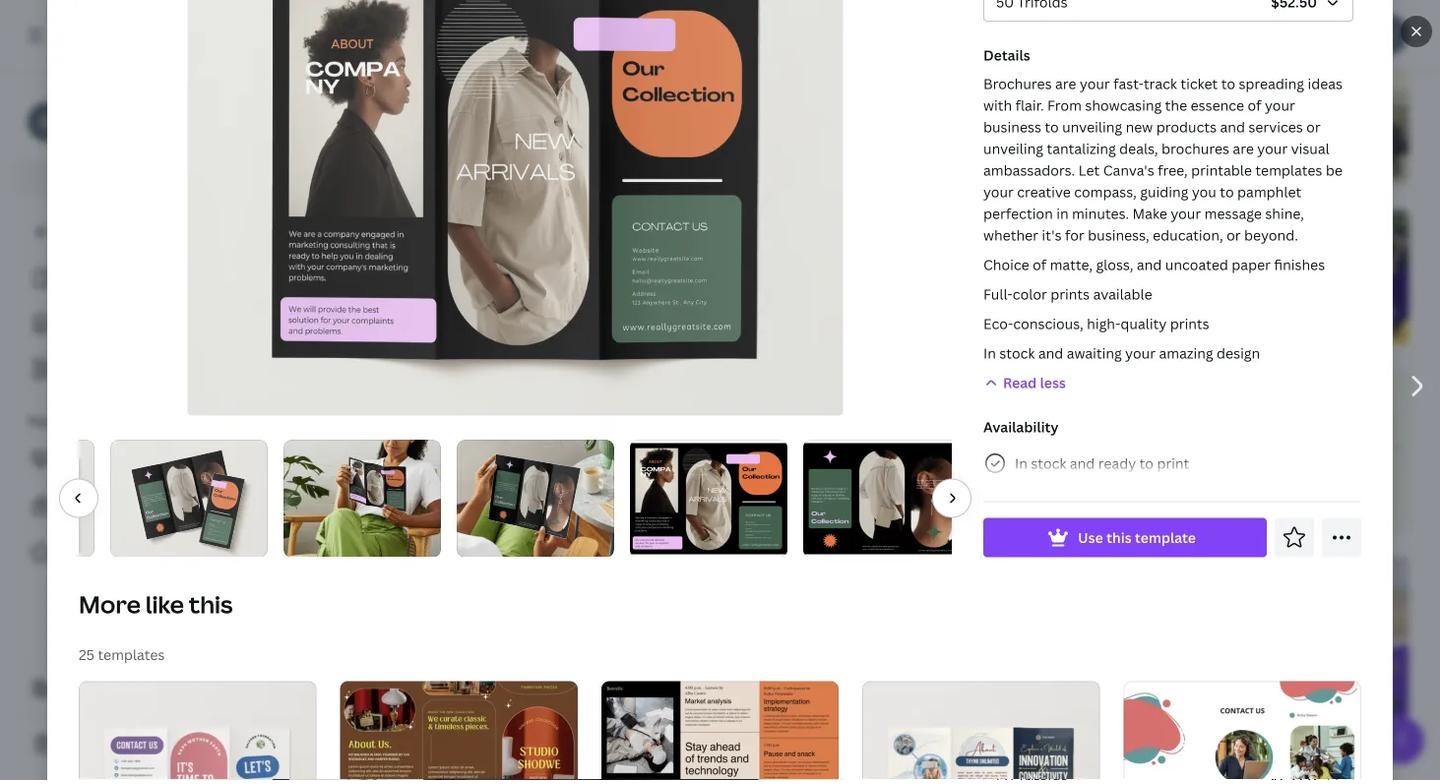 Task type: vqa. For each thing, say whether or not it's contained in the screenshot.
Search Search Field
no



Task type: describe. For each thing, give the bounding box(es) containing it.
in for in stock and awaiting your amazing design
[[984, 345, 996, 363]]

track
[[1144, 75, 1177, 94]]

from
[[1048, 96, 1082, 115]]

choice of matte, gloss, and uncoated paper finishes
[[984, 256, 1325, 275]]

available
[[1093, 286, 1153, 304]]

free,
[[1158, 161, 1188, 180]]

top level navigation element
[[173, 16, 791, 55]]

1 vertical spatial or
[[1227, 226, 1241, 245]]

the
[[1165, 96, 1188, 115]]

finishes
[[1274, 256, 1325, 275]]

visual
[[1291, 140, 1330, 159]]

availability
[[984, 418, 1059, 437]]

and right gloss,
[[1137, 256, 1162, 275]]

essence
[[1191, 96, 1245, 115]]

team
[[122, 680, 155, 699]]

ambassadors.
[[984, 161, 1075, 180]]

blue school education trifold brochure image
[[504, 383, 712, 544]]

your up education,
[[1171, 205, 1201, 223]]

you
[[1192, 183, 1217, 202]]

canva
[[118, 169, 160, 188]]

gloss,
[[1096, 256, 1134, 275]]

try canva pro button
[[16, 160, 256, 197]]

read
[[1003, 374, 1037, 393]]

to up "essence"
[[1222, 75, 1236, 94]]

create a team
[[63, 680, 155, 699]]

try
[[94, 169, 115, 188]]

templates
[[112, 497, 181, 515]]

white and green solid shapes child care trifold brochure image
[[1124, 682, 1362, 781]]

cream and green photo college wedding brochure image
[[1200, 23, 1409, 184]]

more like this
[[79, 589, 233, 621]]

you
[[130, 449, 154, 468]]

your down quality
[[1126, 345, 1156, 363]]

content
[[57, 413, 104, 429]]

perfection
[[984, 205, 1053, 223]]

creators you follow
[[69, 449, 201, 468]]

awaiting
[[1067, 345, 1122, 363]]

message
[[1205, 205, 1262, 223]]

ticket
[[1181, 75, 1218, 94]]

education,
[[1153, 226, 1224, 245]]

shine,
[[1265, 205, 1304, 223]]

college trifold brochure image
[[504, 570, 712, 731]]

it's
[[1042, 226, 1062, 245]]

black and orange business project minimalist user information brochure image
[[601, 682, 839, 781]]

1 horizontal spatial unveiling
[[1062, 118, 1123, 137]]

this inside button
[[1107, 529, 1132, 548]]

brown school education trifold brochure image
[[968, 585, 1177, 746]]

create a team button
[[16, 670, 256, 709]]

25
[[79, 646, 94, 665]]

1 vertical spatial prints
[[1170, 315, 1210, 334]]

paper
[[1232, 256, 1271, 275]]

business,
[[1088, 226, 1150, 245]]

in
[[1057, 205, 1069, 223]]

trash
[[63, 736, 99, 755]]

creative
[[1017, 183, 1071, 202]]

read less
[[1003, 374, 1066, 393]]

purple and yellow school admission trifold brochure image
[[504, 196, 712, 357]]

ideas
[[1308, 75, 1343, 94]]

less
[[1040, 374, 1066, 393]]

brochures
[[984, 75, 1052, 94]]

boho school education trifold brochure image
[[272, 583, 480, 744]]

red minimalist campus trifold brochure image
[[968, 210, 1177, 371]]

like
[[145, 589, 184, 621]]

starred
[[69, 544, 119, 563]]

your left fast-
[[1080, 75, 1110, 94]]

details
[[984, 46, 1031, 65]]

in for in stock and ready to print
[[1015, 455, 1028, 474]]

of inside details brochures are your fast-track ticket to spreading ideas with flair. from showcasing the essence of your business to unveiling new products and services or unveiling tantalizing deals, brochures are your visual ambassadors. let canva's free, printable templates be your creative compass, guiding you to pamphlet perfection in minutes. make your message shine, whether it's for business, education, or beyond.
[[1248, 96, 1262, 115]]

university and education trifold brochure image
[[736, 398, 945, 559]]

fast-
[[1114, 75, 1144, 94]]

a
[[111, 680, 118, 699]]

full-
[[984, 286, 1013, 304]]

your
[[28, 413, 54, 429]]

amazing
[[1159, 345, 1214, 363]]

1 vertical spatial are
[[1233, 140, 1254, 159]]

new
[[1126, 118, 1153, 137]]

use this template
[[1078, 529, 1196, 548]]

pamphlet
[[1238, 183, 1302, 202]]

modern school education trifold brochure image
[[1200, 558, 1409, 719]]

and left ready
[[1070, 455, 1095, 474]]

brand templates link
[[16, 486, 256, 526]]

in stock and ready to print
[[1015, 455, 1190, 474]]

use this template button
[[984, 519, 1267, 558]]

minutes.
[[1072, 205, 1129, 223]]

read less button
[[984, 373, 1354, 394]]

starred link
[[16, 534, 256, 573]]

purple modern trifold brochure image
[[272, 395, 480, 557]]

stock for in stock and awaiting your amazing design
[[1000, 345, 1035, 363]]

college information trifold brochure in red white simple modern style image
[[968, 398, 1177, 559]]

ready
[[1099, 455, 1136, 474]]

try canva pro
[[94, 169, 186, 188]]

brochures
[[1162, 140, 1230, 159]]

be
[[1326, 161, 1343, 180]]

conscious,
[[1014, 315, 1084, 334]]

high-
[[1087, 315, 1121, 334]]

and inside details brochures are your fast-track ticket to spreading ideas with flair. from showcasing the essence of your business to unveiling new products and services or unveiling tantalizing deals, brochures are your visual ambassadors. let canva's free, printable templates be your creative compass, guiding you to pamphlet perfection in minutes. make your message shine, whether it's for business, education, or beyond.
[[1220, 118, 1245, 137]]

template
[[1135, 529, 1196, 548]]



Task type: locate. For each thing, give the bounding box(es) containing it.
cream and green photo college wedding trifolds brochure image
[[736, 23, 945, 184]]

1 horizontal spatial of
[[1248, 96, 1262, 115]]

this
[[1107, 529, 1132, 548], [189, 589, 233, 621]]

compass,
[[1074, 183, 1137, 202]]

unveiling
[[1062, 118, 1123, 137], [984, 140, 1044, 159]]

stock down availability
[[1031, 455, 1067, 474]]

this right use
[[1107, 529, 1132, 548]]

None search field
[[838, 16, 1085, 55]]

pro
[[163, 169, 186, 188]]

design
[[1217, 345, 1260, 363]]

details brochures are your fast-track ticket to spreading ideas with flair. from showcasing the essence of your business to unveiling new products and services or unveiling tantalizing deals, brochures are your visual ambassadors. let canva's free, printable templates be your creative compass, guiding you to pamphlet perfection in minutes. make your message shine, whether it's for business, education, or beyond.
[[984, 46, 1343, 245]]

stock for in stock and ready to print
[[1031, 455, 1067, 474]]

1 horizontal spatial in
[[1015, 455, 1028, 474]]

to
[[1222, 75, 1236, 94], [1045, 118, 1059, 137], [1220, 183, 1234, 202], [1140, 455, 1154, 474]]

brand templates
[[69, 497, 181, 515]]

prints down the matte,
[[1051, 286, 1090, 304]]

school education trifold brochure in green  brown white simple style image
[[1200, 370, 1409, 532]]

0 horizontal spatial templates
[[98, 646, 165, 665]]

are up printable
[[1233, 140, 1254, 159]]

$ for cream and green photo college wedding brochure
[[1389, 163, 1395, 177]]

templates up "create a team" button
[[98, 646, 165, 665]]

to down from at the top
[[1045, 118, 1059, 137]]

matte,
[[1050, 256, 1093, 275]]

None button
[[984, 0, 1354, 22]]

brand
[[69, 497, 109, 515]]

are up from at the top
[[1055, 75, 1077, 94]]

this right like
[[189, 589, 233, 621]]

quality
[[1121, 315, 1167, 334]]

templates inside details brochures are your fast-track ticket to spreading ideas with flair. from showcasing the essence of your business to unveiling new products and services or unveiling tantalizing deals, brochures are your visual ambassadors. let canva's free, printable templates be your creative compass, guiding you to pamphlet perfection in minutes. make your message shine, whether it's for business, education, or beyond.
[[1256, 161, 1323, 180]]

0 horizontal spatial in
[[984, 345, 996, 363]]

are
[[1055, 75, 1077, 94], [1233, 140, 1254, 159]]

whether
[[984, 226, 1039, 245]]

0 horizontal spatial or
[[1227, 226, 1241, 245]]

of up color
[[1033, 256, 1047, 275]]

unveiling down business
[[984, 140, 1044, 159]]

guiding
[[1140, 183, 1189, 202]]

in down eco-
[[984, 345, 996, 363]]

prints up amazing
[[1170, 315, 1210, 334]]

canva's
[[1103, 161, 1155, 180]]

brown & neon vintage professional trifold brochure image
[[340, 682, 578, 781]]

1 horizontal spatial prints
[[1170, 315, 1210, 334]]

choice
[[984, 256, 1030, 275]]

or down message on the right of page
[[1227, 226, 1241, 245]]

0 vertical spatial of
[[1248, 96, 1262, 115]]

your up perfection
[[984, 183, 1014, 202]]

services
[[1249, 118, 1303, 137]]

for
[[1065, 226, 1085, 245]]

color
[[1013, 286, 1047, 304]]

follow
[[158, 449, 201, 468]]

purple and yellow modern abstract school admission brochure image
[[736, 210, 945, 371]]

beyond.
[[1245, 226, 1299, 245]]

more
[[79, 589, 141, 621]]

green minimalist school admission trifold brochure image
[[272, 208, 480, 369]]

modern fashion new collection trifold brochure image
[[504, 22, 712, 170], [630, 443, 788, 555], [803, 443, 961, 555]]

or
[[1307, 118, 1321, 137], [1227, 226, 1241, 245]]

or up visual
[[1307, 118, 1321, 137]]

1 vertical spatial in
[[1015, 455, 1028, 474]]

products
[[1157, 118, 1217, 137]]

1 vertical spatial unveiling
[[984, 140, 1044, 159]]

0 horizontal spatial are
[[1055, 75, 1077, 94]]

eco-conscious, high-quality prints
[[984, 315, 1210, 334]]

full-color prints available
[[984, 286, 1153, 304]]

performing arts school trifold brochure in mint green dark gray white bold modern style image
[[736, 585, 945, 746]]

use
[[1078, 529, 1103, 548]]

stock
[[1000, 345, 1035, 363], [1031, 455, 1067, 474]]

$ for green minimalist school admission trifold brochure image
[[460, 348, 467, 362]]

0 vertical spatial prints
[[1051, 286, 1090, 304]]

deals,
[[1120, 140, 1158, 159]]

business
[[984, 118, 1042, 137]]

in
[[984, 345, 996, 363], [1015, 455, 1028, 474]]

with
[[984, 96, 1012, 115]]

templates
[[1256, 161, 1323, 180], [98, 646, 165, 665]]

trash link
[[16, 726, 256, 765]]

0 horizontal spatial of
[[1033, 256, 1047, 275]]

0 horizontal spatial prints
[[1051, 286, 1090, 304]]

to down printable
[[1220, 183, 1234, 202]]

printable
[[1191, 161, 1252, 180]]

0 vertical spatial are
[[1055, 75, 1077, 94]]

prints
[[1051, 286, 1090, 304], [1170, 315, 1210, 334]]

templates up "pamphlet"
[[1256, 161, 1323, 180]]

0 vertical spatial stock
[[1000, 345, 1035, 363]]

stock up read on the right of page
[[1000, 345, 1035, 363]]

25 templates
[[79, 646, 165, 665]]

$ for purple modern trifold brochure image
[[460, 536, 467, 549]]

to left print
[[1140, 455, 1154, 474]]

0 horizontal spatial unveiling
[[984, 140, 1044, 159]]

creators you follow link
[[16, 439, 256, 479]]

tantalizing
[[1047, 140, 1116, 159]]

uncoated
[[1166, 256, 1229, 275]]

eco-
[[984, 315, 1014, 334]]

1 vertical spatial of
[[1033, 256, 1047, 275]]

your up services
[[1265, 96, 1296, 115]]

print
[[1157, 455, 1190, 474]]

0 horizontal spatial this
[[189, 589, 233, 621]]

wall bookshelves photo orange white trifold brochure image
[[272, 22, 480, 183]]

1 horizontal spatial this
[[1107, 529, 1132, 548]]

showcasing
[[1085, 96, 1162, 115]]

creators
[[69, 449, 126, 468]]

of
[[1248, 96, 1262, 115], [1033, 256, 1047, 275]]

in down availability
[[1015, 455, 1028, 474]]

0 vertical spatial or
[[1307, 118, 1321, 137]]

1 horizontal spatial templates
[[1256, 161, 1323, 180]]

and down "essence"
[[1220, 118, 1245, 137]]

0 vertical spatial unveiling
[[1062, 118, 1123, 137]]

1 horizontal spatial are
[[1233, 140, 1254, 159]]

0 vertical spatial templates
[[1256, 161, 1323, 180]]

1 horizontal spatial or
[[1307, 118, 1321, 137]]

create
[[63, 680, 107, 699]]

your content
[[28, 413, 104, 429]]

let
[[1079, 161, 1100, 180]]

blue and yellow modern college open days brochure image
[[1200, 210, 1409, 345]]

0 vertical spatial in
[[984, 345, 996, 363]]

1 vertical spatial templates
[[98, 646, 165, 665]]

0 vertical spatial this
[[1107, 529, 1132, 548]]

in stock and awaiting your amazing design
[[984, 345, 1260, 363]]

of down spreading
[[1248, 96, 1262, 115]]

1 vertical spatial stock
[[1031, 455, 1067, 474]]

modern university college education trifold brochure image
[[968, 23, 1177, 184]]

1 vertical spatial this
[[189, 589, 233, 621]]

spreading
[[1239, 75, 1305, 94]]

flair.
[[1016, 96, 1044, 115]]

and up less
[[1039, 345, 1064, 363]]

your down services
[[1258, 140, 1288, 159]]

unveiling up tantalizing at top
[[1062, 118, 1123, 137]]



